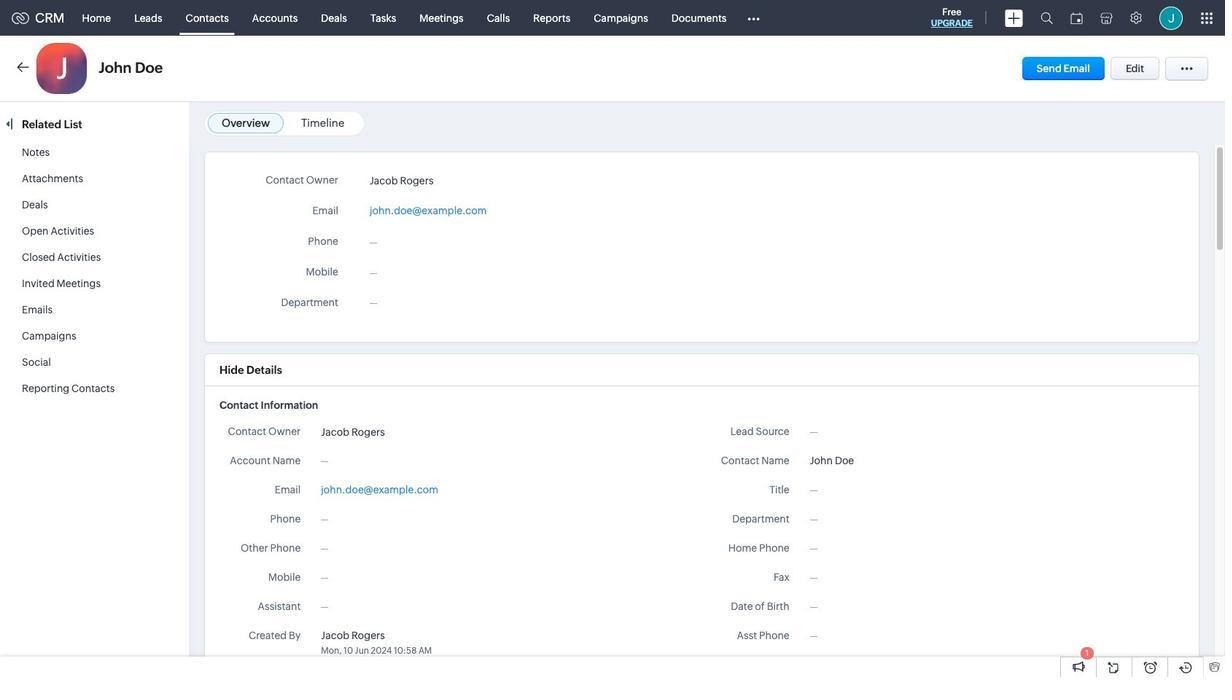 Task type: locate. For each thing, give the bounding box(es) containing it.
logo image
[[12, 12, 29, 24]]

search image
[[1041, 12, 1054, 24]]



Task type: vqa. For each thing, say whether or not it's contained in the screenshot.
"create menu" element
yes



Task type: describe. For each thing, give the bounding box(es) containing it.
create menu element
[[997, 0, 1033, 35]]

calendar image
[[1071, 12, 1084, 24]]

profile element
[[1151, 0, 1192, 35]]

create menu image
[[1006, 9, 1024, 27]]

search element
[[1033, 0, 1062, 36]]

profile image
[[1160, 6, 1184, 30]]

Other Modules field
[[739, 6, 770, 30]]



